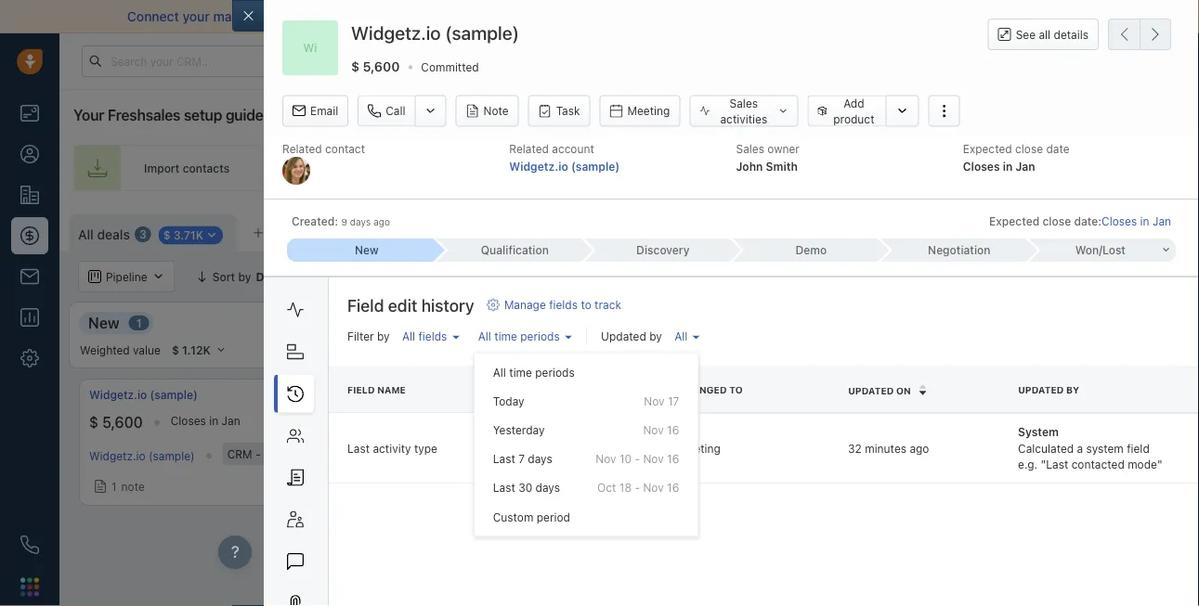 Task type: describe. For each thing, give the bounding box(es) containing it.
0 vertical spatial updated by
[[601, 330, 662, 343]]

widgetz.io inside related account widgetz.io (sample)
[[509, 160, 568, 173]]

"last
[[1041, 458, 1069, 471]]

so
[[863, 9, 877, 24]]

custom period
[[493, 511, 570, 524]]

way
[[499, 9, 524, 24]]

- left 7
[[508, 442, 514, 455]]

last activity type
[[348, 442, 438, 455]]

last for last 7 days
[[493, 453, 516, 466]]

call
[[386, 105, 406, 118]]

to left 'start' at the top of page
[[974, 9, 987, 24]]

0 vertical spatial and
[[415, 9, 438, 24]]

- right 18 in the bottom right of the page
[[635, 482, 640, 495]]

to right mailbox
[[264, 9, 277, 24]]

meeting inside button
[[628, 105, 670, 118]]

13 more... button
[[243, 220, 332, 246]]

import contacts link
[[73, 145, 263, 191]]

(sample) inside related account widgetz.io (sample)
[[571, 160, 620, 173]]

sales for sales activities
[[730, 97, 758, 110]]

(sample) down 'closes in jan'
[[149, 450, 195, 463]]

7
[[519, 453, 525, 466]]

(sample) right type
[[443, 448, 489, 461]]

see all details
[[1016, 28, 1089, 41]]

have
[[942, 9, 971, 24]]

connect your mailbox to improve deliverability and enable 2-way sync of email conversations.
[[127, 9, 701, 24]]

email image
[[1016, 54, 1029, 69]]

phone image
[[20, 536, 39, 555]]

forecasting
[[1015, 270, 1079, 283]]

fields for manage
[[549, 299, 578, 312]]

$ 5,600 inside widgetz.io (sample) dialog
[[351, 59, 400, 74]]

jan for expected close date closes in jan
[[1016, 160, 1036, 173]]

negotiation
[[928, 244, 991, 257]]

updated on
[[848, 386, 911, 396]]

2 horizontal spatial by
[[1067, 385, 1080, 396]]

manage
[[504, 299, 546, 312]]

note button
[[456, 95, 519, 127]]

manage fields to track link
[[487, 297, 622, 314]]

nov left 17
[[644, 395, 665, 408]]

demo
[[796, 244, 827, 257]]

1 acme inc (sample) from the top
[[391, 389, 491, 402]]

your
[[73, 106, 104, 124]]

all inside all time periods dropdown button
[[478, 330, 491, 343]]

your freshsales setup guide
[[73, 106, 263, 124]]

invite your team
[[593, 162, 679, 175]]

$ for new
[[89, 414, 99, 432]]

note for $ 5,600
[[121, 481, 145, 494]]

phone element
[[11, 527, 48, 564]]

don't
[[906, 9, 939, 24]]

all time periods inside dropdown button
[[478, 330, 560, 343]]

import for import contacts
[[144, 162, 180, 175]]

email button
[[283, 95, 349, 127]]

all link
[[670, 325, 705, 348]]

1 horizontal spatial updated
[[848, 386, 894, 396]]

1 horizontal spatial ago
[[910, 442, 930, 455]]

container_wx8msf4aqz5i3rn1 image inside 1 filter applied button
[[338, 270, 351, 283]]

in inside expected close date closes in jan
[[1003, 160, 1013, 173]]

all deals 3
[[78, 227, 147, 242]]

32 minutes ago
[[848, 442, 930, 455]]

oct 18 - nov 16
[[597, 482, 680, 495]]

closes in nov
[[458, 415, 529, 428]]

field for field name
[[348, 385, 375, 396]]

- left gold
[[255, 448, 261, 461]]

date:
[[1075, 215, 1102, 228]]

discovery link
[[584, 239, 732, 262]]

close for date
[[1016, 142, 1044, 155]]

all left 3
[[78, 227, 94, 242]]

so you don't have to start from scratch.
[[863, 9, 1105, 24]]

1 acme inc (sample) link from the top
[[391, 387, 491, 403]]

field edit history
[[348, 295, 474, 315]]

of
[[559, 9, 572, 24]]

expected for expected close date:
[[990, 215, 1040, 228]]

all inside all link
[[675, 330, 688, 343]]

fields for all
[[419, 330, 447, 343]]

crm
[[227, 448, 252, 461]]

closes in jan link
[[1102, 214, 1172, 229]]

smith
[[766, 160, 798, 173]]

container_wx8msf4aqz5i3rn1 image for add deal
[[1069, 400, 1082, 414]]

won
[[1076, 244, 1100, 257]]

settings button
[[876, 215, 957, 246]]

17
[[668, 395, 680, 408]]

3
[[139, 228, 147, 241]]

filter
[[367, 270, 392, 283]]

0 horizontal spatial add deal
[[799, 400, 846, 413]]

mode"
[[1128, 458, 1163, 471]]

close for date:
[[1043, 215, 1072, 228]]

inc inside acme inc (sample) link
[[424, 389, 441, 402]]

1 vertical spatial widgetz.io (sample)
[[89, 389, 198, 402]]

wi
[[303, 41, 317, 54]]

$ 100
[[391, 414, 430, 432]]

details
[[1054, 28, 1089, 41]]

Search your CRM... text field
[[82, 46, 268, 77]]

all inside all deal owners button
[[479, 270, 493, 283]]

import deals group
[[966, 215, 1099, 246]]

last 30 days
[[493, 482, 560, 495]]

1 16 from the top
[[667, 424, 680, 437]]

(sample) up committed
[[445, 22, 519, 44]]

days for 7
[[528, 453, 553, 466]]

guide
[[226, 106, 263, 124]]

track
[[595, 299, 622, 312]]

conversations.
[[611, 9, 701, 24]]

your for mailbox
[[183, 9, 210, 24]]

18
[[620, 482, 632, 495]]

all up today on the left bottom
[[493, 366, 506, 379]]

products
[[539, 448, 586, 461]]

1 vertical spatial 5,600
[[102, 414, 143, 432]]

sales activities
[[721, 97, 768, 126]]

expected for expected close date
[[963, 142, 1013, 155]]

a
[[1078, 442, 1084, 455]]

container_wx8msf4aqz5i3rn1 image down "last activity type"
[[396, 477, 409, 490]]

closes in jan
[[171, 415, 240, 428]]

import deals
[[991, 224, 1059, 237]]

connect your mailbox link
[[127, 9, 264, 24]]

field
[[1127, 442, 1150, 455]]

1 filter applied button
[[326, 261, 447, 293]]

sales for sales owner john smith
[[736, 142, 765, 155]]

by for all link
[[650, 330, 662, 343]]

history
[[422, 295, 474, 315]]

enable
[[441, 9, 482, 24]]

container_wx8msf4aqz5i3rn1 image inside all deal owners button
[[459, 270, 472, 283]]

2 vertical spatial widgetz.io (sample) link
[[89, 450, 195, 463]]

13
[[269, 227, 281, 240]]

created: 9 days ago
[[292, 215, 390, 228]]

nov right 18 in the bottom right of the page
[[643, 482, 664, 495]]

contacted
[[1072, 458, 1125, 471]]

nov down today on the left bottom
[[509, 415, 529, 428]]

note
[[484, 105, 509, 118]]

system
[[1087, 442, 1124, 455]]

⌘ o
[[342, 227, 364, 240]]

2 horizontal spatial updated
[[1019, 385, 1064, 396]]

to left track
[[581, 299, 592, 312]]

days for 9
[[350, 217, 371, 227]]

widgetz.io (sample) inside dialog
[[351, 22, 519, 44]]

new inside widgetz.io (sample) dialog
[[355, 244, 379, 257]]

by for the all fields link
[[377, 330, 390, 343]]

related account widgetz.io (sample)
[[509, 142, 620, 173]]

0 vertical spatial widgetz.io (sample) link
[[509, 160, 620, 173]]

on
[[897, 386, 911, 396]]

demo link
[[732, 239, 880, 262]]



Task type: locate. For each thing, give the bounding box(es) containing it.
updated by up system
[[1019, 385, 1080, 396]]

1 horizontal spatial by
[[650, 330, 662, 343]]

add product
[[834, 97, 875, 126]]

jan up search 'field'
[[1153, 215, 1172, 228]]

to right changed
[[730, 385, 743, 396]]

import inside button
[[991, 224, 1027, 237]]

call button
[[358, 95, 415, 127]]

1 inside button
[[358, 270, 364, 283]]

sync
[[527, 9, 556, 24]]

field left name
[[348, 385, 375, 396]]

field name
[[348, 385, 406, 396]]

2-
[[486, 9, 499, 24]]

close inside expected close date closes in jan
[[1016, 142, 1044, 155]]

1 vertical spatial fields
[[419, 330, 447, 343]]

0 vertical spatial acme inc (sample)
[[391, 389, 491, 402]]

0 vertical spatial import
[[144, 162, 180, 175]]

inc up 100
[[424, 389, 441, 402]]

acme up $ 100
[[391, 389, 421, 402]]

applied
[[395, 270, 435, 283]]

deliverability
[[333, 9, 411, 24]]

system
[[1019, 426, 1059, 439]]

0 vertical spatial ago
[[374, 217, 390, 227]]

0 vertical spatial fields
[[549, 299, 578, 312]]

created:
[[292, 215, 338, 228]]

meeting down nov 16
[[678, 442, 721, 455]]

new down o
[[355, 244, 379, 257]]

1 horizontal spatial new
[[355, 244, 379, 257]]

fields down history
[[419, 330, 447, 343]]

0 vertical spatial time
[[495, 330, 517, 343]]

0 vertical spatial 5,600
[[363, 59, 400, 74]]

5,600 up call button
[[363, 59, 400, 74]]

1 horizontal spatial note
[[423, 477, 447, 490]]

close left date at the right of page
[[1016, 142, 1044, 155]]

1 vertical spatial ago
[[910, 442, 930, 455]]

0 vertical spatial new
[[355, 244, 379, 257]]

1 horizontal spatial deals
[[1030, 224, 1059, 237]]

0 horizontal spatial $ 5,600
[[89, 414, 143, 432]]

1 vertical spatial acme inc (sample) link
[[391, 448, 489, 461]]

0 horizontal spatial jan
[[222, 415, 240, 428]]

lost
[[1103, 244, 1126, 257]]

(sample) up 'closes in jan'
[[150, 389, 198, 402]]

all deals link
[[78, 225, 130, 244]]

2 acme inc (sample) from the top
[[391, 448, 489, 461]]

(sample) down $ 100
[[362, 448, 409, 461]]

meeting button
[[600, 95, 680, 127]]

periods down manage fields to track link
[[521, 330, 560, 343]]

last left 30
[[493, 482, 516, 495]]

16 for oct 18 - nov 16
[[667, 482, 680, 495]]

1 horizontal spatial qualification
[[481, 244, 549, 257]]

expected up quotas and forecasting
[[990, 215, 1040, 228]]

add deal
[[1134, 224, 1181, 237], [799, 400, 846, 413], [1086, 400, 1134, 413]]

1 vertical spatial inc
[[424, 448, 440, 461]]

days right 30
[[536, 482, 560, 495]]

acme inc (sample) down 100
[[391, 448, 489, 461]]

0 horizontal spatial updated
[[601, 330, 647, 343]]

⌘
[[342, 227, 352, 240]]

0 horizontal spatial new
[[88, 314, 120, 332]]

16 down nov 10 - nov 16
[[667, 482, 680, 495]]

1 horizontal spatial meeting
[[678, 442, 721, 455]]

all fields
[[402, 330, 447, 343]]

0 vertical spatial periods
[[521, 330, 560, 343]]

- down yesterday
[[519, 442, 524, 455]]

all down qualification "link"
[[479, 270, 493, 283]]

1 horizontal spatial jan
[[1016, 160, 1036, 173]]

close left date:
[[1043, 215, 1072, 228]]

1 vertical spatial acme inc (sample)
[[391, 448, 489, 461]]

updated
[[601, 330, 647, 343], [1019, 385, 1064, 396], [848, 386, 894, 396]]

activity
[[373, 442, 411, 455]]

invite your team link
[[522, 145, 732, 191]]

0 horizontal spatial by
[[377, 330, 390, 343]]

2 inc from the top
[[424, 448, 440, 461]]

all time periods up 'previous'
[[493, 366, 575, 379]]

deals for import
[[1030, 224, 1059, 237]]

all right the all fields link
[[478, 330, 491, 343]]

widgetz.io (sample) dialog
[[232, 0, 1200, 607]]

widgetz.io (sample) link up 'closes in jan'
[[89, 387, 198, 403]]

updated by down track
[[601, 330, 662, 343]]

16
[[667, 424, 680, 437], [667, 453, 680, 466], [667, 482, 680, 495]]

1 horizontal spatial import
[[991, 224, 1027, 237]]

import
[[144, 162, 180, 175], [991, 224, 1027, 237]]

2 acme inc (sample) link from the top
[[391, 448, 489, 461]]

0 vertical spatial 16
[[667, 424, 680, 437]]

committed
[[421, 61, 479, 74]]

1 horizontal spatial 1 note
[[414, 477, 447, 490]]

Search field
[[1099, 261, 1192, 293]]

start
[[990, 9, 1019, 24]]

time inside all time periods dropdown button
[[495, 330, 517, 343]]

all up changed
[[675, 330, 688, 343]]

$ inside widgetz.io (sample) dialog
[[351, 59, 360, 74]]

time down the 'manage'
[[495, 330, 517, 343]]

meeting up invite your team
[[628, 105, 670, 118]]

days inside created: 9 days ago
[[350, 217, 371, 227]]

widgetz.io (sample) up 'closes in jan'
[[89, 389, 198, 402]]

container_wx8msf4aqz5i3rn1 image for quotas and forecasting
[[933, 270, 946, 283]]

related for related contact
[[283, 142, 322, 155]]

0 vertical spatial all time periods
[[478, 330, 560, 343]]

1 vertical spatial expected
[[990, 215, 1040, 228]]

0 horizontal spatial 5,600
[[102, 414, 143, 432]]

1 vertical spatial new
[[88, 314, 120, 332]]

1 horizontal spatial related
[[509, 142, 549, 155]]

1 vertical spatial $ 5,600
[[89, 414, 143, 432]]

and left enable
[[415, 9, 438, 24]]

0 vertical spatial qualification
[[481, 244, 549, 257]]

add inside add product
[[844, 97, 865, 110]]

container_wx8msf4aqz5i3rn1 image inside settings popup button
[[885, 224, 898, 237]]

1 vertical spatial jan
[[1153, 215, 1172, 228]]

1 vertical spatial acme
[[391, 448, 421, 461]]

1 note for $ 100
[[414, 477, 447, 490]]

0 horizontal spatial ago
[[374, 217, 390, 227]]

1 vertical spatial days
[[528, 453, 553, 466]]

value
[[560, 385, 592, 396]]

1 horizontal spatial fields
[[549, 299, 578, 312]]

name
[[377, 385, 406, 396]]

your for team
[[625, 162, 649, 175]]

your left mailbox
[[183, 9, 210, 24]]

1 horizontal spatial updated by
[[1019, 385, 1080, 396]]

sales inside sales owner john smith
[[736, 142, 765, 155]]

jan up crm
[[222, 415, 240, 428]]

(sample) down "account"
[[571, 160, 620, 173]]

all down field edit history
[[402, 330, 416, 343]]

meeting
[[628, 105, 670, 118], [678, 442, 721, 455]]

1 horizontal spatial $ 5,600
[[351, 59, 400, 74]]

plan
[[292, 448, 314, 461]]

2 16 from the top
[[667, 453, 680, 466]]

see
[[1016, 28, 1036, 41]]

sales up john
[[736, 142, 765, 155]]

connect
[[127, 9, 179, 24]]

1 vertical spatial meeting
[[678, 442, 721, 455]]

1 vertical spatial periods
[[535, 366, 575, 379]]

0 horizontal spatial 1 note
[[112, 481, 145, 494]]

last 7 days
[[493, 453, 553, 466]]

0 vertical spatial inc
[[424, 389, 441, 402]]

- right 10
[[635, 453, 640, 466]]

acme inc (sample) up 100
[[391, 389, 491, 402]]

time up 'previous'
[[509, 366, 532, 379]]

discovery inside widgetz.io (sample) dialog
[[637, 244, 690, 257]]

0 horizontal spatial related
[[283, 142, 322, 155]]

5,600 left 'closes in jan'
[[102, 414, 143, 432]]

1 inc from the top
[[424, 389, 441, 402]]

sales inside the sales activities
[[730, 97, 758, 110]]

2 horizontal spatial $
[[391, 414, 401, 432]]

days right the 9
[[350, 217, 371, 227]]

close image
[[1172, 12, 1181, 21]]

no products
[[521, 448, 586, 461]]

and right quotas
[[992, 270, 1012, 283]]

from
[[1023, 9, 1051, 24]]

import for import deals
[[991, 224, 1027, 237]]

container_wx8msf4aqz5i3rn1 image
[[885, 224, 898, 237], [933, 270, 946, 283], [1069, 400, 1082, 414], [396, 477, 409, 490]]

(sample)
[[445, 22, 519, 44], [571, 160, 620, 173], [150, 389, 198, 402], [444, 389, 491, 402], [443, 448, 489, 461], [362, 448, 409, 461], [149, 450, 195, 463]]

note for $ 100
[[423, 477, 447, 490]]

0 vertical spatial acme
[[391, 389, 421, 402]]

inc
[[424, 389, 441, 402], [424, 448, 440, 461]]

gold
[[264, 448, 288, 461]]

your left team
[[625, 162, 649, 175]]

0 vertical spatial discovery
[[637, 244, 690, 257]]

2 acme from the top
[[391, 448, 421, 461]]

periods up the previous value
[[535, 366, 575, 379]]

see all details button
[[988, 19, 1099, 50]]

all deal owners
[[479, 270, 561, 283]]

and
[[415, 9, 438, 24], [992, 270, 1012, 283]]

last left 7
[[493, 453, 516, 466]]

2 horizontal spatial jan
[[1153, 215, 1172, 228]]

add
[[844, 97, 865, 110], [1134, 224, 1155, 237], [799, 400, 821, 413], [1086, 400, 1108, 413]]

0 vertical spatial close
[[1016, 142, 1044, 155]]

13 more...
[[269, 227, 322, 240]]

manage fields to track
[[504, 299, 622, 312]]

$ for qualification
[[391, 414, 401, 432]]

sales activities button
[[690, 95, 808, 127], [690, 95, 799, 127]]

1 vertical spatial discovery
[[689, 314, 759, 332]]

invite
[[593, 162, 622, 175]]

custom
[[493, 511, 534, 524]]

freshworks switcher image
[[20, 578, 39, 597]]

jan for expected close date: closes in jan
[[1153, 215, 1172, 228]]

container_wx8msf4aqz5i3rn1 image
[[338, 270, 351, 283], [459, 270, 472, 283], [782, 400, 795, 414], [94, 481, 107, 494]]

container_wx8msf4aqz5i3rn1 image up a
[[1069, 400, 1082, 414]]

1 vertical spatial sales
[[736, 142, 765, 155]]

team
[[652, 162, 679, 175]]

3 16 from the top
[[667, 482, 680, 495]]

0 vertical spatial expected
[[963, 142, 1013, 155]]

type
[[414, 442, 438, 455]]

0 horizontal spatial and
[[415, 9, 438, 24]]

1 vertical spatial 16
[[667, 453, 680, 466]]

0 vertical spatial meeting
[[628, 105, 670, 118]]

5,600 inside widgetz.io (sample) dialog
[[363, 59, 400, 74]]

expected inside expected close date closes in jan
[[963, 142, 1013, 155]]

0 vertical spatial sales
[[730, 97, 758, 110]]

monthly
[[317, 448, 359, 461]]

1 note for $ 5,600
[[112, 481, 145, 494]]

add deal button
[[1109, 215, 1190, 246]]

nov 17
[[644, 395, 680, 408]]

nov
[[644, 395, 665, 408], [509, 415, 529, 428], [643, 424, 664, 437], [596, 453, 617, 466], [643, 453, 664, 466], [643, 482, 664, 495]]

16 down 17
[[667, 424, 680, 437]]

2 related from the left
[[509, 142, 549, 155]]

negotiation link
[[880, 239, 1028, 262]]

widgetz.io (sample) up committed
[[351, 22, 519, 44]]

add deal inside button
[[1134, 224, 1181, 237]]

ago right o
[[374, 217, 390, 227]]

email
[[310, 105, 338, 118]]

all time periods down the 'manage'
[[478, 330, 560, 343]]

field for field edit history
[[348, 295, 384, 315]]

deals inside button
[[1030, 224, 1059, 237]]

1 field from the top
[[348, 295, 384, 315]]

qualification inside "link"
[[481, 244, 549, 257]]

date
[[1047, 142, 1070, 155]]

0 vertical spatial widgetz.io (sample)
[[351, 22, 519, 44]]

2 horizontal spatial add deal
[[1134, 224, 1181, 237]]

1 vertical spatial qualification
[[389, 314, 478, 332]]

container_wx8msf4aqz5i3rn1 image for settings
[[885, 224, 898, 237]]

contact
[[325, 142, 365, 155]]

jan up import deals
[[1016, 160, 1036, 173]]

1 related from the left
[[283, 142, 322, 155]]

1 horizontal spatial $
[[351, 59, 360, 74]]

0 horizontal spatial note
[[121, 481, 145, 494]]

container_wx8msf4aqz5i3rn1 image left settings on the top right of page
[[885, 224, 898, 237]]

1 acme from the top
[[391, 389, 421, 402]]

days right 7
[[528, 453, 553, 466]]

edit
[[388, 295, 417, 315]]

acme down $ 100
[[391, 448, 421, 461]]

last left activity
[[348, 442, 370, 455]]

minutes
[[865, 442, 907, 455]]

setup
[[184, 106, 222, 124]]

1 horizontal spatial add deal
[[1086, 400, 1134, 413]]

1 vertical spatial time
[[509, 366, 532, 379]]

$
[[351, 59, 360, 74], [89, 414, 99, 432], [391, 414, 401, 432]]

1 vertical spatial updated by
[[1019, 385, 1080, 396]]

related for related account widgetz.io (sample)
[[509, 142, 549, 155]]

updated left on
[[848, 386, 894, 396]]

1 horizontal spatial and
[[992, 270, 1012, 283]]

$ 5,600 up call button
[[351, 59, 400, 74]]

periods inside dropdown button
[[521, 330, 560, 343]]

0 horizontal spatial your
[[183, 9, 210, 24]]

1
[[358, 270, 364, 283], [136, 317, 142, 330], [414, 477, 419, 490], [112, 481, 117, 494]]

16 down nov 16
[[667, 453, 680, 466]]

1 vertical spatial all time periods
[[493, 366, 575, 379]]

calculated
[[1019, 442, 1074, 455]]

last for last activity type
[[348, 442, 370, 455]]

0 horizontal spatial deals
[[97, 227, 130, 242]]

0 horizontal spatial qualification
[[389, 314, 478, 332]]

discovery down team
[[637, 244, 690, 257]]

fields down owners
[[549, 299, 578, 312]]

all fields link
[[398, 325, 464, 348]]

0 vertical spatial acme inc (sample) link
[[391, 387, 491, 403]]

updated up system
[[1019, 385, 1064, 396]]

nov left 10
[[596, 453, 617, 466]]

by up a
[[1067, 385, 1080, 396]]

closes inside expected close date closes in jan
[[963, 160, 1000, 173]]

import left contacts
[[144, 162, 180, 175]]

account
[[552, 142, 595, 155]]

1 vertical spatial field
[[348, 385, 375, 396]]

2 vertical spatial days
[[536, 482, 560, 495]]

system calculated a system field e.g. "last contacted mode"
[[1019, 426, 1163, 471]]

new
[[355, 244, 379, 257], [88, 314, 120, 332]]

deals for all
[[97, 227, 130, 242]]

1 horizontal spatial 5,600
[[363, 59, 400, 74]]

1 vertical spatial close
[[1043, 215, 1072, 228]]

-
[[508, 442, 514, 455], [514, 442, 519, 455], [519, 442, 524, 455], [255, 448, 261, 461], [635, 453, 640, 466], [635, 482, 640, 495]]

0 vertical spatial days
[[350, 217, 371, 227]]

discovery up changed to
[[689, 314, 759, 332]]

related left "account"
[[509, 142, 549, 155]]

widgetz.io (sample) down 'closes in jan'
[[89, 450, 195, 463]]

import up quotas and forecasting
[[991, 224, 1027, 237]]

by right filter
[[377, 330, 390, 343]]

related inside related account widgetz.io (sample)
[[509, 142, 549, 155]]

expected
[[963, 142, 1013, 155], [990, 215, 1040, 228]]

- left no
[[514, 442, 519, 455]]

2 field from the top
[[348, 385, 375, 396]]

ago right minutes
[[910, 442, 930, 455]]

2 vertical spatial widgetz.io (sample)
[[89, 450, 195, 463]]

1 vertical spatial widgetz.io (sample) link
[[89, 387, 198, 403]]

yesterday
[[493, 424, 545, 437]]

scratch.
[[1055, 9, 1105, 24]]

qualification link
[[435, 239, 584, 262]]

filter by
[[348, 330, 390, 343]]

32
[[848, 442, 862, 455]]

2 vertical spatial 16
[[667, 482, 680, 495]]

ago inside created: 9 days ago
[[374, 217, 390, 227]]

expected close date closes in jan
[[963, 142, 1070, 173]]

widgetz.io (sample) link down 'closes in jan'
[[89, 450, 195, 463]]

0 horizontal spatial updated by
[[601, 330, 662, 343]]

by left all link
[[650, 330, 662, 343]]

container_wx8msf4aqz5i3rn1 image inside quotas and forecasting link
[[933, 270, 946, 283]]

related down email button on the left top of the page
[[283, 142, 322, 155]]

last for last 30 days
[[493, 482, 516, 495]]

last inside widgetz.io (sample) dialog
[[348, 442, 370, 455]]

discovery
[[637, 244, 690, 257], [689, 314, 759, 332]]

new down all deals link
[[88, 314, 120, 332]]

nov 16
[[643, 424, 680, 437]]

deals left 3
[[97, 227, 130, 242]]

new link
[[287, 239, 435, 262]]

10
[[620, 453, 632, 466]]

settings
[[903, 224, 947, 237]]

expected left date at the right of page
[[963, 142, 1013, 155]]

1 vertical spatial your
[[625, 162, 649, 175]]

1 vertical spatial and
[[992, 270, 1012, 283]]

inc down 100
[[424, 448, 440, 461]]

16 for nov 10 - nov 16
[[667, 453, 680, 466]]

0 horizontal spatial fields
[[419, 330, 447, 343]]

deals left date:
[[1030, 224, 1059, 237]]

days for 30
[[536, 482, 560, 495]]

container_wx8msf4aqz5i3rn1 image down negotiation link
[[933, 270, 946, 283]]

all deal owners button
[[447, 261, 573, 293]]

quotas and forecasting
[[951, 270, 1079, 283]]

0 vertical spatial jan
[[1016, 160, 1036, 173]]

you
[[881, 9, 903, 24]]

nov down nov 17
[[643, 424, 664, 437]]

0 vertical spatial field
[[348, 295, 384, 315]]

period
[[537, 511, 570, 524]]

$ 5,600 left 'closes in jan'
[[89, 414, 143, 432]]

nov right 10
[[643, 453, 664, 466]]

0 horizontal spatial meeting
[[628, 105, 670, 118]]

jan inside expected close date closes in jan
[[1016, 160, 1036, 173]]

sales owner john smith
[[736, 142, 800, 173]]

no
[[521, 448, 536, 461]]

(sample) up closes in nov
[[444, 389, 491, 402]]

sales up activities
[[730, 97, 758, 110]]

30
[[519, 482, 533, 495]]

1 horizontal spatial your
[[625, 162, 649, 175]]

more...
[[284, 227, 322, 240]]



Task type: vqa. For each thing, say whether or not it's contained in the screenshot.
Nov 17
yes



